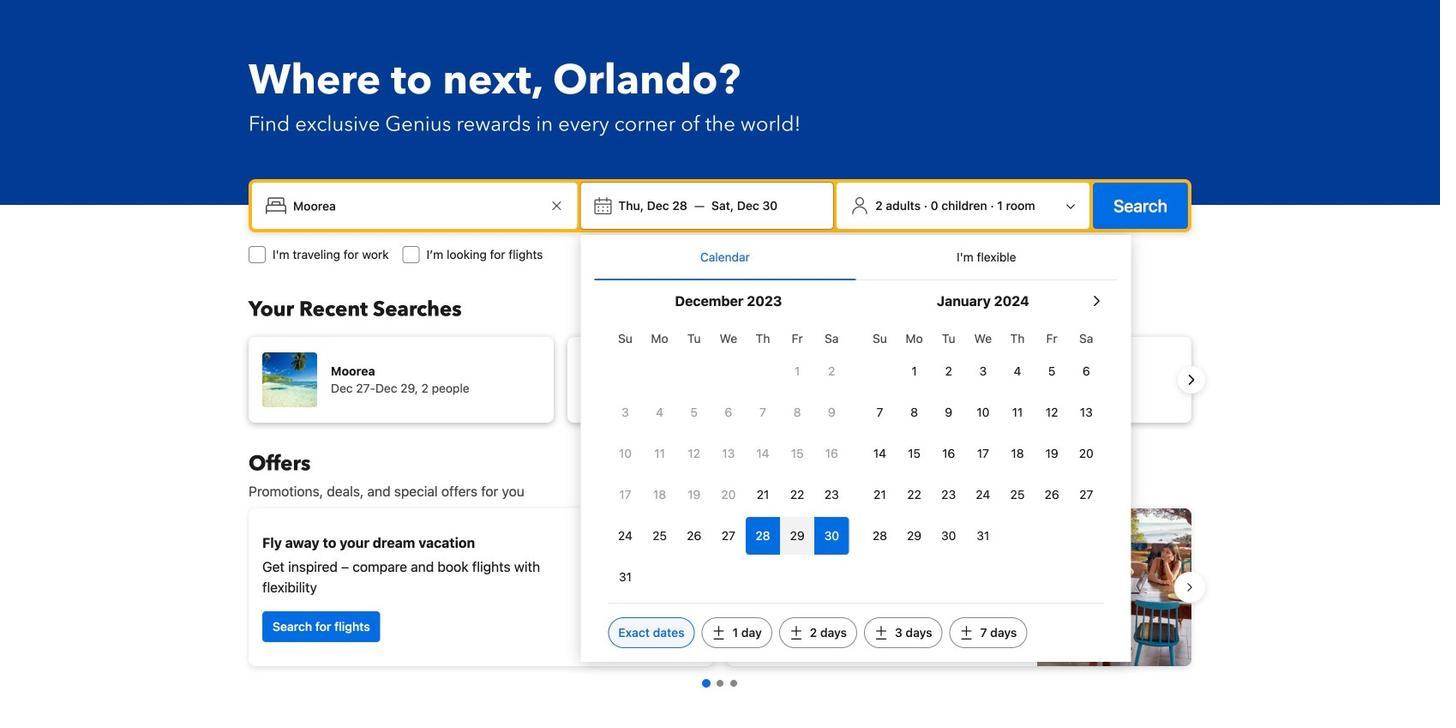 Task type: vqa. For each thing, say whether or not it's contained in the screenshot.
cell
yes



Task type: describe. For each thing, give the bounding box(es) containing it.
21 December 2023 checkbox
[[746, 476, 780, 514]]

3 cell from the left
[[815, 514, 849, 555]]

13 January 2024 checkbox
[[1070, 394, 1104, 431]]

13 December 2023 checkbox
[[712, 435, 746, 473]]

24 January 2024 checkbox
[[966, 476, 1001, 514]]

22 January 2024 checkbox
[[897, 476, 932, 514]]

18 January 2024 checkbox
[[1001, 435, 1035, 473]]

17 January 2024 checkbox
[[966, 435, 1001, 473]]

fly away to your dream vacation image
[[580, 527, 700, 647]]

16 December 2023 checkbox
[[815, 435, 849, 473]]

3 December 2023 checkbox
[[608, 394, 643, 431]]

6 December 2023 checkbox
[[712, 394, 746, 431]]

20 January 2024 checkbox
[[1070, 435, 1104, 473]]

11 January 2024 checkbox
[[1001, 394, 1035, 431]]

14 December 2023 checkbox
[[746, 435, 780, 473]]

2 grid from the left
[[863, 322, 1104, 555]]

2 January 2024 checkbox
[[932, 352, 966, 390]]

19 December 2023 checkbox
[[677, 476, 712, 514]]

21 January 2024 checkbox
[[863, 476, 897, 514]]

31 December 2023 checkbox
[[608, 558, 643, 596]]

1 grid from the left
[[608, 322, 849, 596]]

1 January 2024 checkbox
[[897, 352, 932, 390]]

10 January 2024 checkbox
[[966, 394, 1001, 431]]

9 January 2024 checkbox
[[932, 394, 966, 431]]

30 December 2023 checkbox
[[815, 517, 849, 555]]

18 December 2023 checkbox
[[643, 476, 677, 514]]

12 January 2024 checkbox
[[1035, 394, 1070, 431]]

17 December 2023 checkbox
[[608, 476, 643, 514]]

26 January 2024 checkbox
[[1035, 476, 1070, 514]]

2 region from the top
[[235, 502, 1206, 673]]

20 December 2023 checkbox
[[712, 476, 746, 514]]

7 January 2024 checkbox
[[863, 394, 897, 431]]

2 cell from the left
[[780, 514, 815, 555]]



Task type: locate. For each thing, give the bounding box(es) containing it.
23 January 2024 checkbox
[[932, 476, 966, 514]]

14 January 2024 checkbox
[[863, 435, 897, 473]]

grid
[[608, 322, 849, 596], [863, 322, 1104, 555]]

6 January 2024 checkbox
[[1070, 352, 1104, 390]]

4 December 2023 checkbox
[[643, 394, 677, 431]]

5 January 2024 checkbox
[[1035, 352, 1070, 390]]

tab list
[[595, 235, 1118, 281]]

24 December 2023 checkbox
[[608, 517, 643, 555]]

16 January 2024 checkbox
[[932, 435, 966, 473]]

1 region from the top
[[235, 330, 1206, 430]]

28 January 2024 checkbox
[[863, 517, 897, 555]]

12 December 2023 checkbox
[[677, 435, 712, 473]]

5 December 2023 checkbox
[[677, 394, 712, 431]]

1 December 2023 checkbox
[[780, 352, 815, 390]]

19 January 2024 checkbox
[[1035, 435, 1070, 473]]

28 December 2023 checkbox
[[746, 517, 780, 555]]

29 December 2023 checkbox
[[780, 517, 815, 555]]

9 December 2023 checkbox
[[815, 394, 849, 431]]

27 December 2023 checkbox
[[712, 517, 746, 555]]

27 January 2024 checkbox
[[1070, 476, 1104, 514]]

2 December 2023 checkbox
[[815, 352, 849, 390]]

1 vertical spatial region
[[235, 502, 1206, 673]]

8 December 2023 checkbox
[[780, 394, 815, 431]]

0 horizontal spatial grid
[[608, 322, 849, 596]]

30 January 2024 checkbox
[[932, 517, 966, 555]]

7 December 2023 checkbox
[[746, 394, 780, 431]]

next image
[[1182, 370, 1202, 390]]

29 January 2024 checkbox
[[897, 517, 932, 555]]

0 vertical spatial region
[[235, 330, 1206, 430]]

15 December 2023 checkbox
[[780, 435, 815, 473]]

10 December 2023 checkbox
[[608, 435, 643, 473]]

22 December 2023 checkbox
[[780, 476, 815, 514]]

25 January 2024 checkbox
[[1001, 476, 1035, 514]]

region
[[235, 330, 1206, 430], [235, 502, 1206, 673]]

26 December 2023 checkbox
[[677, 517, 712, 555]]

11 December 2023 checkbox
[[643, 435, 677, 473]]

4 January 2024 checkbox
[[1001, 352, 1035, 390]]

progress bar
[[702, 679, 738, 688]]

1 horizontal spatial grid
[[863, 322, 1104, 555]]

take your longest vacation yet image
[[1038, 509, 1192, 666]]

Where are you going? field
[[286, 190, 547, 221]]

31 January 2024 checkbox
[[966, 517, 1001, 555]]

1 cell from the left
[[746, 514, 780, 555]]

cell
[[746, 514, 780, 555], [780, 514, 815, 555], [815, 514, 849, 555]]

8 January 2024 checkbox
[[897, 394, 932, 431]]

3 January 2024 checkbox
[[966, 352, 1001, 390]]

25 December 2023 checkbox
[[643, 517, 677, 555]]

23 December 2023 checkbox
[[815, 476, 849, 514]]

15 January 2024 checkbox
[[897, 435, 932, 473]]



